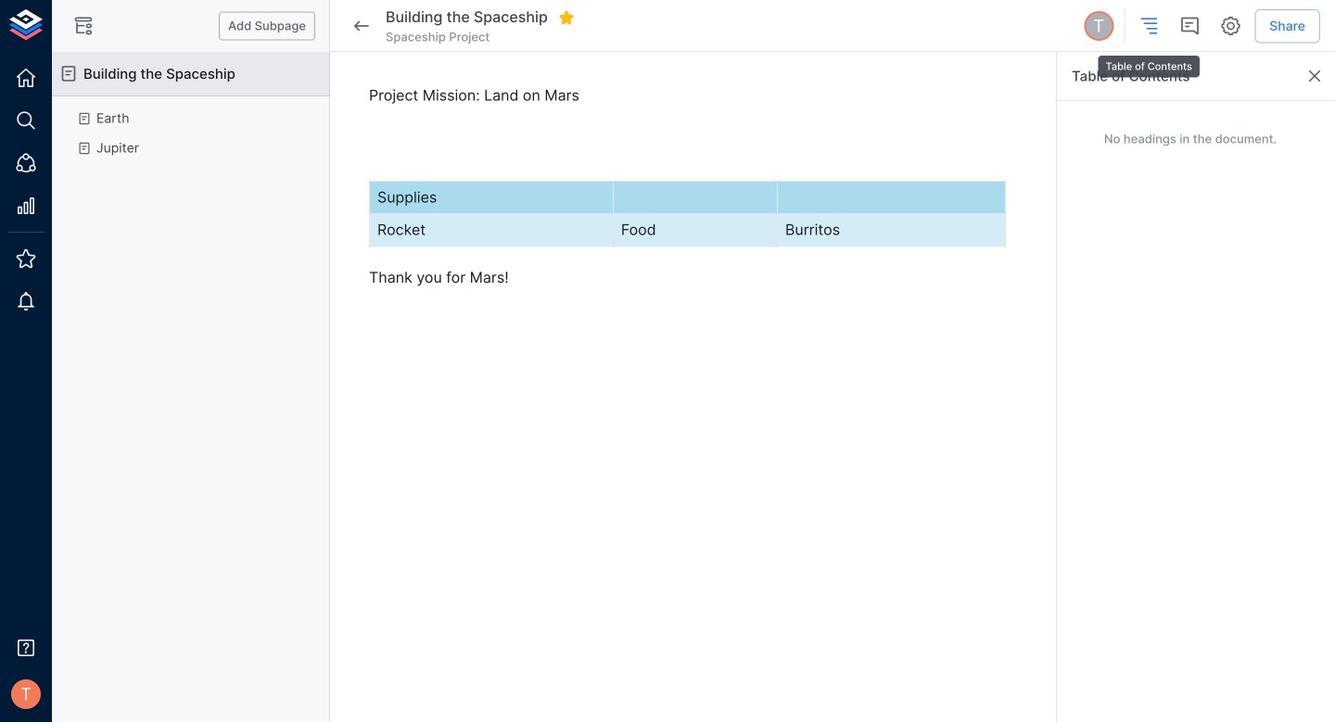Task type: vqa. For each thing, say whether or not it's contained in the screenshot.
settings image in the right of the page
yes



Task type: locate. For each thing, give the bounding box(es) containing it.
table of contents image
[[1139, 15, 1161, 37]]

tooltip
[[1097, 43, 1202, 79]]

settings image
[[1220, 15, 1242, 37]]



Task type: describe. For each thing, give the bounding box(es) containing it.
comments image
[[1179, 15, 1202, 37]]

remove favorite image
[[558, 9, 575, 26]]

go back image
[[351, 15, 373, 37]]

hide wiki image
[[72, 15, 95, 37]]



